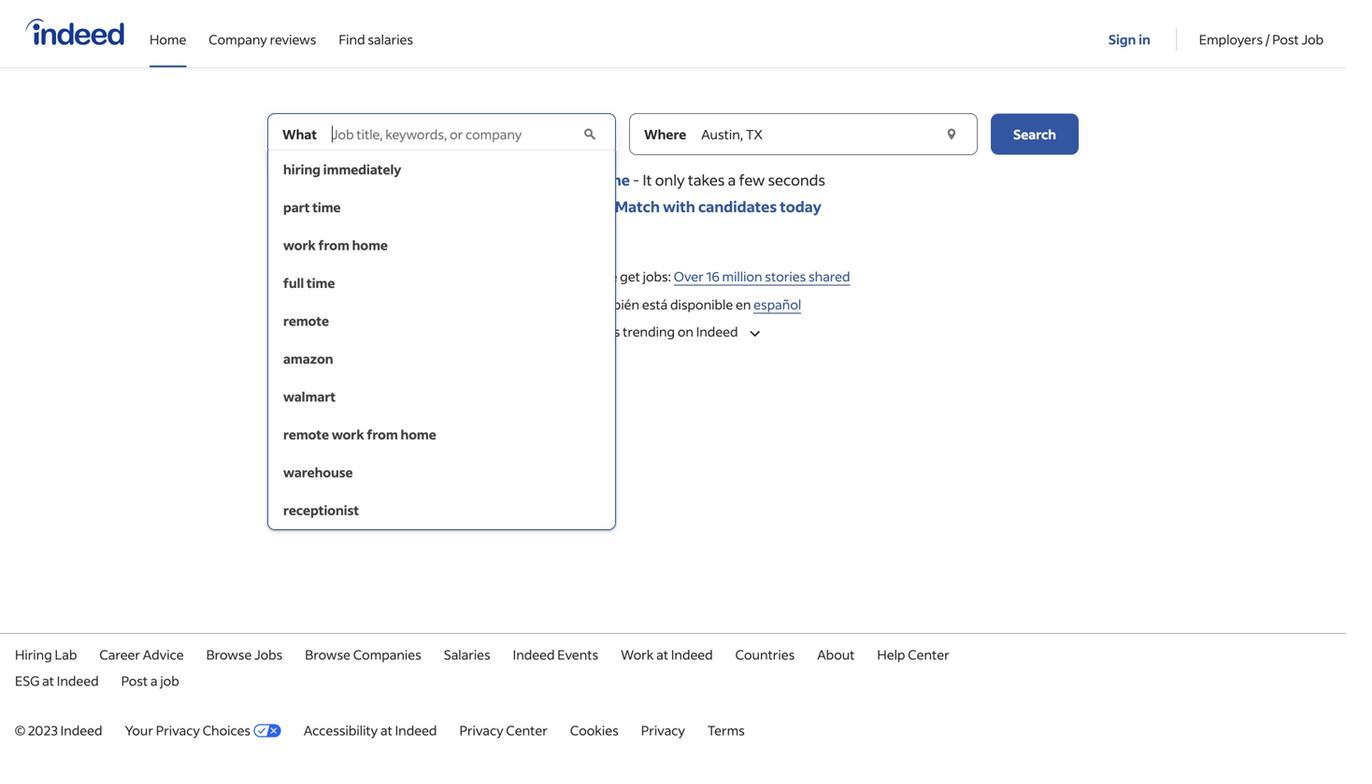Task type: describe. For each thing, give the bounding box(es) containing it.
amazon
[[283, 350, 333, 367]]

©
[[15, 722, 25, 739]]

sign in link
[[1109, 1, 1154, 65]]

privacy for privacy center
[[460, 722, 504, 739]]

million
[[722, 268, 763, 285]]

find salaries
[[339, 31, 413, 48]]

esg
[[15, 672, 40, 689]]

indeed events link
[[513, 646, 599, 663]]

1 privacy from the left
[[156, 722, 200, 739]]

indeed left events
[[513, 646, 555, 663]]

home
[[150, 31, 186, 48]]

company
[[209, 31, 267, 48]]

match
[[615, 197, 660, 216]]

what
[[282, 126, 317, 143]]

match with candidates today
[[615, 197, 822, 216]]

in
[[1139, 31, 1151, 48]]

warehouse
[[283, 464, 353, 481]]

browse jobs link
[[206, 646, 283, 663]]

lab
[[55, 646, 77, 663]]

sign in
[[1109, 31, 1151, 48]]

walmart
[[283, 388, 336, 405]]

match with candidates today link
[[615, 197, 822, 216]]

countries
[[736, 646, 795, 663]]

find salaries link
[[339, 0, 413, 64]]

indeed también está disponible en español
[[545, 296, 802, 313]]

seconds
[[768, 170, 826, 189]]

0 horizontal spatial from
[[318, 237, 350, 253]]

post a job
[[121, 672, 179, 689]]

hiring
[[15, 646, 52, 663]]

main content containing post your resume
[[0, 113, 1347, 530]]

indeed down helps
[[545, 296, 587, 313]]

what's trending on indeed
[[578, 323, 738, 340]]

Where field
[[698, 114, 941, 155]]

full time
[[283, 274, 335, 291]]

where
[[644, 126, 687, 143]]

salaries
[[368, 31, 413, 48]]

disponible
[[670, 296, 733, 313]]

español
[[754, 296, 802, 313]]

help center esg at indeed
[[15, 646, 950, 689]]

browse for browse companies
[[305, 646, 351, 663]]

clear element for where
[[943, 125, 961, 144]]

indeed left helps
[[496, 268, 538, 285]]

your privacy choices
[[125, 722, 251, 739]]

browse for browse jobs
[[206, 646, 252, 663]]

at inside 'help center esg at indeed'
[[42, 672, 54, 689]]

choices
[[203, 722, 251, 739]]

0 vertical spatial post
[[1273, 31, 1299, 48]]

job
[[1302, 31, 1324, 48]]

© 2023 indeed
[[15, 722, 102, 739]]

post your resume - it only takes a few seconds
[[506, 170, 826, 189]]

career
[[99, 646, 140, 663]]

help center link
[[877, 646, 950, 663]]

clear element for what
[[580, 125, 600, 144]]

accessibility at indeed link
[[304, 722, 437, 739]]

privacy center
[[460, 722, 548, 739]]

jobs:
[[643, 268, 671, 285]]

cookies
[[570, 722, 619, 739]]

events
[[558, 646, 599, 663]]

advice
[[143, 646, 184, 663]]

full
[[283, 274, 304, 291]]

people
[[576, 268, 618, 285]]

browse jobs
[[206, 646, 283, 663]]

cookies link
[[570, 722, 619, 739]]

jobs
[[254, 646, 283, 663]]

remote for remote work from home
[[283, 426, 329, 443]]

salaries
[[444, 646, 491, 663]]

career advice
[[99, 646, 184, 663]]

work at indeed link
[[621, 646, 713, 663]]

today
[[780, 197, 822, 216]]

0 vertical spatial home
[[352, 237, 388, 253]]

section containing indeed helps people get jobs:
[[0, 258, 1347, 323]]

part time
[[283, 199, 341, 216]]

center for help center esg at indeed
[[908, 646, 950, 663]]

career advice link
[[99, 646, 184, 663]]

indeed inside 'help center esg at indeed'
[[57, 672, 99, 689]]

about
[[817, 646, 855, 663]]

employers / post job link
[[1200, 0, 1324, 64]]

post for post a job
[[121, 672, 148, 689]]

company reviews link
[[209, 0, 316, 64]]

sign
[[1109, 31, 1136, 48]]

your
[[540, 170, 574, 189]]

privacy link
[[641, 722, 685, 739]]

at for accessibility
[[381, 722, 393, 739]]

español link
[[754, 296, 802, 314]]

trending
[[623, 323, 675, 340]]



Task type: locate. For each thing, give the bounding box(es) containing it.
find
[[339, 31, 365, 48]]

privacy center link
[[460, 722, 548, 739]]

work at indeed
[[621, 646, 713, 663]]

1 vertical spatial time
[[307, 274, 335, 291]]

What field
[[328, 114, 579, 155]]

2 vertical spatial at
[[381, 722, 393, 739]]

center right help
[[908, 646, 950, 663]]

clear image for what
[[580, 125, 600, 144]]

está
[[642, 296, 668, 313]]

1 remote from the top
[[283, 312, 329, 329]]

helps
[[541, 268, 573, 285]]

countries link
[[736, 646, 795, 663]]

clear element
[[580, 125, 600, 144], [943, 125, 961, 144]]

search button
[[991, 114, 1079, 155]]

at
[[657, 646, 669, 663], [42, 672, 54, 689], [381, 722, 393, 739]]

a inside main content
[[728, 170, 736, 189]]

at for work
[[657, 646, 669, 663]]

work from home
[[283, 237, 388, 253]]

clear element left search button
[[943, 125, 961, 144]]

about link
[[817, 646, 855, 663]]

indeed right work
[[671, 646, 713, 663]]

0 horizontal spatial clear image
[[580, 125, 600, 144]]

16
[[706, 268, 720, 285]]

0 horizontal spatial privacy
[[156, 722, 200, 739]]

job
[[160, 672, 179, 689]]

clear image for where
[[943, 125, 961, 144]]

a
[[728, 170, 736, 189], [150, 672, 158, 689]]

1 vertical spatial post
[[506, 170, 537, 189]]

1 horizontal spatial at
[[381, 722, 393, 739]]

1 horizontal spatial clear image
[[943, 125, 961, 144]]

clear image up 'resume'
[[580, 125, 600, 144]]

1 vertical spatial remote
[[283, 426, 329, 443]]

en
[[736, 296, 751, 313]]

1 horizontal spatial privacy
[[460, 722, 504, 739]]

0 horizontal spatial browse
[[206, 646, 252, 663]]

home link
[[150, 0, 186, 64]]

1 clear image from the left
[[580, 125, 600, 144]]

center
[[908, 646, 950, 663], [506, 722, 548, 739]]

time right part
[[312, 199, 341, 216]]

work up the warehouse
[[332, 426, 364, 443]]

stories
[[765, 268, 806, 285]]

post left your
[[506, 170, 537, 189]]

company reviews
[[209, 31, 316, 48]]

1 horizontal spatial clear element
[[943, 125, 961, 144]]

1 vertical spatial at
[[42, 672, 54, 689]]

1 vertical spatial work
[[332, 426, 364, 443]]

privacy left terms link
[[641, 722, 685, 739]]

/
[[1266, 31, 1270, 48]]

1 horizontal spatial post
[[506, 170, 537, 189]]

indeed down disponible
[[696, 323, 738, 340]]

none search field containing what
[[267, 113, 1079, 530]]

time for part time
[[312, 199, 341, 216]]

shared
[[809, 268, 850, 285]]

reviews
[[270, 31, 316, 48]]

0 horizontal spatial clear element
[[580, 125, 600, 144]]

0 vertical spatial remote
[[283, 312, 329, 329]]

1 horizontal spatial work
[[332, 426, 364, 443]]

what's trending on indeed button
[[576, 320, 771, 345]]

1 vertical spatial center
[[506, 722, 548, 739]]

2 vertical spatial post
[[121, 672, 148, 689]]

a left few in the top right of the page
[[728, 170, 736, 189]]

center inside 'help center esg at indeed'
[[908, 646, 950, 663]]

employers
[[1200, 31, 1263, 48]]

at right "accessibility"
[[381, 722, 393, 739]]

0 horizontal spatial post
[[121, 672, 148, 689]]

clear element up 'resume'
[[580, 125, 600, 144]]

work
[[621, 646, 654, 663]]

post down career advice
[[121, 672, 148, 689]]

salaries link
[[444, 646, 491, 663]]

hiring
[[283, 161, 321, 178]]

1 vertical spatial a
[[150, 672, 158, 689]]

2 horizontal spatial at
[[657, 646, 669, 663]]

0 vertical spatial work
[[283, 237, 316, 253]]

work
[[283, 237, 316, 253], [332, 426, 364, 443]]

indeed right 2023
[[60, 722, 102, 739]]

2 remote from the top
[[283, 426, 329, 443]]

0 vertical spatial time
[[312, 199, 341, 216]]

takes
[[688, 170, 725, 189]]

remote down "walmart"
[[283, 426, 329, 443]]

clear image
[[580, 125, 600, 144], [943, 125, 961, 144]]

0 vertical spatial center
[[908, 646, 950, 663]]

accessibility
[[304, 722, 378, 739]]

0 vertical spatial at
[[657, 646, 669, 663]]

few
[[739, 170, 765, 189]]

part
[[283, 199, 310, 216]]

privacy for 'privacy' link
[[641, 722, 685, 739]]

0 horizontal spatial home
[[352, 237, 388, 253]]

hiring immediately
[[283, 161, 401, 178]]

with
[[663, 197, 695, 216]]

over 16 million stories shared link
[[674, 268, 850, 286]]

browse companies
[[305, 646, 422, 663]]

3 privacy from the left
[[641, 722, 685, 739]]

indeed down lab
[[57, 672, 99, 689]]

immediately
[[323, 161, 401, 178]]

1 horizontal spatial home
[[401, 426, 436, 443]]

privacy right your
[[156, 722, 200, 739]]

hiring lab
[[15, 646, 77, 663]]

terms
[[708, 722, 745, 739]]

your privacy choices link
[[125, 722, 281, 739]]

receptionist
[[283, 502, 359, 519]]

1 horizontal spatial browse
[[305, 646, 351, 663]]

indeed right "accessibility"
[[395, 722, 437, 739]]

employers / post job
[[1200, 31, 1324, 48]]

1 clear element from the left
[[580, 125, 600, 144]]

indeed inside 'what's trending on indeed' dropdown button
[[696, 323, 738, 340]]

0 horizontal spatial a
[[150, 672, 158, 689]]

time
[[312, 199, 341, 216], [307, 274, 335, 291]]

privacy down 'help center esg at indeed' on the bottom
[[460, 722, 504, 739]]

accessibility at indeed
[[304, 722, 437, 739]]

browse companies link
[[305, 646, 422, 663]]

post
[[1273, 31, 1299, 48], [506, 170, 537, 189], [121, 672, 148, 689]]

time right "full"
[[307, 274, 335, 291]]

browse left 'jobs'
[[206, 646, 252, 663]]

1 horizontal spatial center
[[908, 646, 950, 663]]

0 horizontal spatial center
[[506, 722, 548, 739]]

-
[[633, 170, 640, 189]]

get
[[620, 268, 640, 285]]

2 horizontal spatial privacy
[[641, 722, 685, 739]]

remote for remote
[[283, 312, 329, 329]]

at right work
[[657, 646, 669, 663]]

center left cookies link
[[506, 722, 548, 739]]

candidates
[[698, 197, 777, 216]]

post inside main content
[[506, 170, 537, 189]]

2 horizontal spatial post
[[1273, 31, 1299, 48]]

2 browse from the left
[[305, 646, 351, 663]]

None search field
[[267, 113, 1079, 530]]

2 privacy from the left
[[460, 722, 504, 739]]

0 horizontal spatial work
[[283, 237, 316, 253]]

resume
[[577, 170, 630, 189]]

center for privacy center
[[506, 722, 548, 739]]

2 clear element from the left
[[943, 125, 961, 144]]

privacy
[[156, 722, 200, 739], [460, 722, 504, 739], [641, 722, 685, 739]]

at right esg
[[42, 672, 54, 689]]

remote up amazon at the top left of page
[[283, 312, 329, 329]]

what's
[[578, 323, 620, 340]]

time for full time
[[307, 274, 335, 291]]

también
[[589, 296, 640, 313]]

your
[[125, 722, 153, 739]]

main content
[[0, 113, 1347, 530]]

only
[[655, 170, 685, 189]]

1 vertical spatial from
[[367, 426, 398, 443]]

work down part
[[283, 237, 316, 253]]

0 vertical spatial from
[[318, 237, 350, 253]]

remote work from home
[[283, 426, 436, 443]]

1 horizontal spatial a
[[728, 170, 736, 189]]

1 vertical spatial home
[[401, 426, 436, 443]]

2 clear image from the left
[[943, 125, 961, 144]]

search
[[1014, 126, 1057, 143]]

0 vertical spatial a
[[728, 170, 736, 189]]

suggestions list box
[[267, 151, 616, 530]]

a left job
[[150, 672, 158, 689]]

1 horizontal spatial from
[[367, 426, 398, 443]]

clear image left search button
[[943, 125, 961, 144]]

terms link
[[708, 722, 745, 739]]

browse right 'jobs'
[[305, 646, 351, 663]]

2023
[[28, 722, 58, 739]]

companies
[[353, 646, 422, 663]]

section
[[0, 258, 1347, 323]]

post for post your resume - it only takes a few seconds
[[506, 170, 537, 189]]

0 horizontal spatial at
[[42, 672, 54, 689]]

post right /
[[1273, 31, 1299, 48]]

it
[[643, 170, 652, 189]]

indeed events
[[513, 646, 599, 663]]

post your resume link
[[506, 170, 630, 189]]

over
[[674, 268, 704, 285]]

1 browse from the left
[[206, 646, 252, 663]]



Task type: vqa. For each thing, say whether or not it's contained in the screenshot.
Center to the bottom
yes



